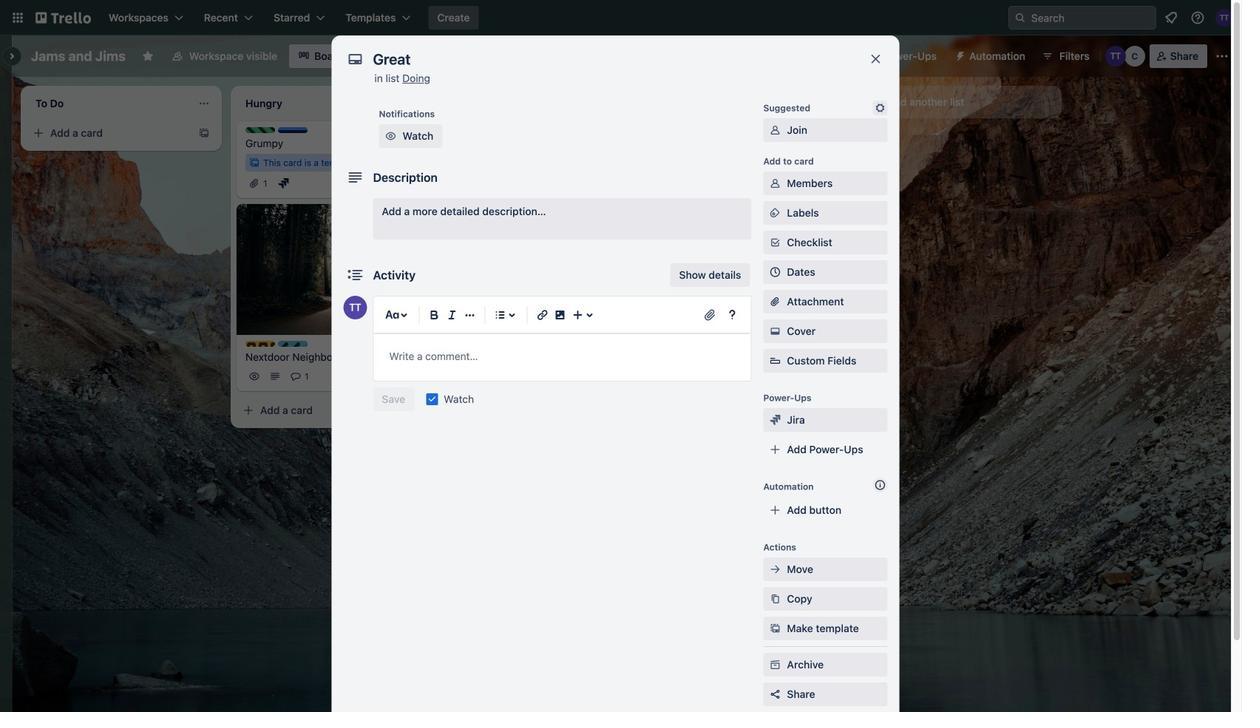 Task type: describe. For each thing, give the bounding box(es) containing it.
chestercheeetah (chestercheeetah) image
[[1125, 46, 1145, 67]]

text styles image
[[383, 306, 401, 324]]

lists image
[[491, 306, 509, 324]]

color: yellow, title: none image
[[245, 341, 275, 347]]

color: blue, title: none image
[[278, 127, 308, 133]]

terry turtle (terryturtle) image
[[343, 296, 367, 319]]

primary element
[[0, 0, 1242, 35]]

editor toolbar toolbar
[[380, 303, 744, 327]]

bold ⌘b image
[[426, 306, 443, 324]]

customize views image
[[360, 49, 374, 64]]

terry turtle (terryturtle) image inside primary element
[[1216, 9, 1233, 27]]

color: green, title: none image
[[245, 127, 275, 133]]

1 sm image from the top
[[768, 176, 783, 191]]

6 sm image from the top
[[768, 657, 783, 672]]

Main content area, start typing to enter text. text field
[[389, 348, 735, 365]]

1 vertical spatial terry turtle (terryturtle) image
[[1105, 46, 1126, 67]]

show menu image
[[1215, 49, 1230, 64]]

link image
[[534, 306, 551, 324]]

3 sm image from the top
[[768, 324, 783, 339]]

italic ⌘i image
[[443, 306, 461, 324]]

star or unstar board image
[[142, 50, 154, 62]]



Task type: locate. For each thing, give the bounding box(es) containing it.
more formatting image
[[461, 306, 479, 324]]

image image
[[551, 306, 569, 324]]

5 sm image from the top
[[768, 621, 783, 636]]

open help dialog image
[[724, 306, 741, 324]]

0 vertical spatial terry turtle (terryturtle) image
[[1216, 9, 1233, 27]]

1 horizontal spatial terry turtle (terryturtle) image
[[1216, 9, 1233, 27]]

terry turtle (terryturtle) image down the search field in the right top of the page
[[1105, 46, 1126, 67]]

0 notifications image
[[1162, 9, 1180, 27]]

terry turtle (terryturtle) image right open information menu icon
[[1216, 9, 1233, 27]]

color: sky, title: "flying cars" element
[[278, 341, 308, 347]]

2 sm image from the top
[[768, 206, 783, 220]]

open information menu image
[[1190, 10, 1205, 25]]

search image
[[1015, 12, 1026, 24]]

None text field
[[366, 46, 854, 72]]

sm image
[[768, 176, 783, 191], [768, 206, 783, 220], [768, 324, 783, 339], [768, 592, 783, 606], [768, 621, 783, 636], [768, 657, 783, 672]]

create from template… image
[[408, 404, 420, 416]]

terry turtle (terryturtle) image
[[1216, 9, 1233, 27], [1105, 46, 1126, 67]]

attach and insert link image
[[703, 308, 718, 322]]

create from template… image
[[198, 127, 210, 139]]

sm image
[[949, 44, 969, 65], [873, 101, 888, 115], [768, 123, 783, 138], [383, 129, 398, 143], [768, 413, 783, 427], [768, 562, 783, 577]]

Board name text field
[[24, 44, 133, 68]]

back to home image
[[35, 6, 91, 30]]

0 horizontal spatial terry turtle (terryturtle) image
[[1105, 46, 1126, 67]]

4 sm image from the top
[[768, 592, 783, 606]]

Search field
[[1009, 6, 1156, 30]]



Task type: vqa. For each thing, say whether or not it's contained in the screenshot.
the Planning text box
no



